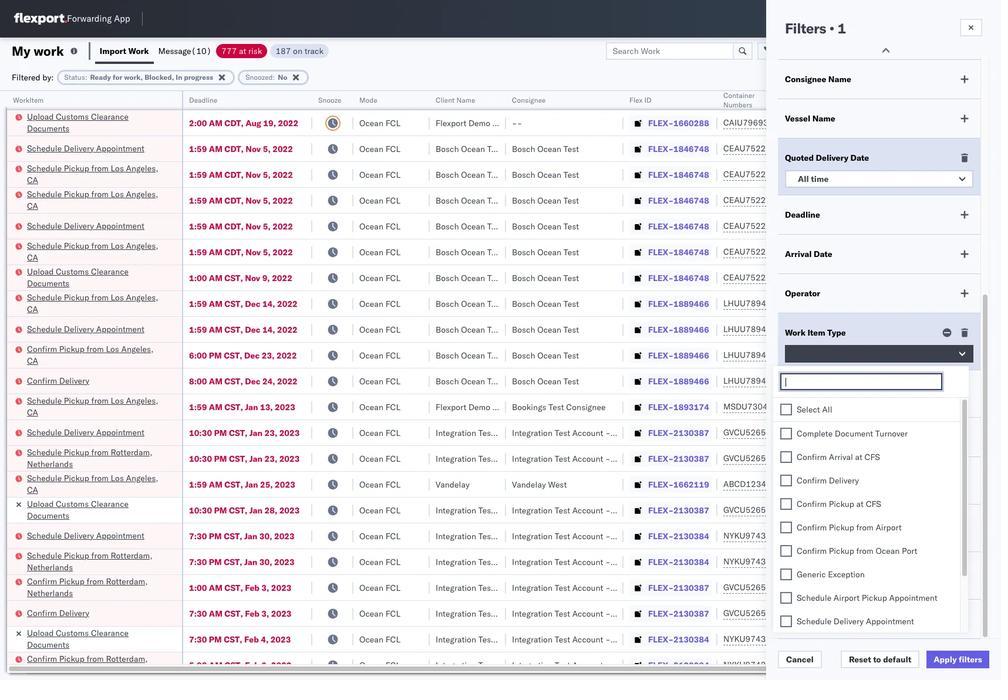Task type: vqa. For each thing, say whether or not it's contained in the screenshot.
Confirm Pickup from Rotterdam, Netherlands "GVCU5265864"
yes



Task type: locate. For each thing, give the bounding box(es) containing it.
confirm pickup from los angeles, ca link
[[27, 343, 167, 367]]

karl for confirm pickup from rotterdam, netherlands link for 1:00
[[613, 583, 628, 594]]

3 schedule pickup from los angeles, ca from the top
[[27, 241, 158, 263]]

0 vertical spatial confirm pickup from rotterdam, netherlands link
[[27, 576, 167, 600]]

karl
[[613, 428, 628, 439], [613, 454, 628, 464], [613, 506, 628, 516], [613, 531, 628, 542], [613, 557, 628, 568], [613, 583, 628, 594], [613, 609, 628, 619], [613, 635, 628, 645], [613, 661, 628, 671]]

status right do
[[800, 615, 825, 625]]

3 ceau7522281, from the top
[[724, 195, 784, 206]]

gvcu5265864 down msdu7304509
[[724, 428, 782, 438]]

angeles, for 1st the schedule pickup from los angeles, ca link from the bottom
[[126, 473, 158, 484]]

0 horizontal spatial exception
[[785, 432, 825, 443]]

8 lagerfeld from the top
[[630, 635, 665, 645]]

dec down 1:00 am cst, nov 9, 2022
[[245, 299, 261, 309]]

0 vertical spatial flexport demo consignee
[[436, 118, 532, 128]]

1 horizontal spatial operator
[[947, 96, 975, 105]]

: up workitem button
[[85, 73, 87, 81]]

10:30 up 1:59 am cst, jan 25, 2023
[[189, 454, 212, 464]]

10:30 pm cst, jan 23, 2023 down 1:59 am cst, jan 13, 2023
[[189, 428, 300, 439]]

gaurav jawla for schedule pickup from los angeles, ca
[[947, 169, 996, 180]]

1:59 for fifth the schedule pickup from los angeles, ca link from the bottom of the page
[[189, 195, 207, 206]]

airport up confirm pickup from ocean port
[[876, 523, 902, 533]]

1 ca from the top
[[27, 175, 38, 185]]

6 flex- from the top
[[649, 247, 674, 258]]

1 vertical spatial demo
[[469, 402, 491, 413]]

3 1846748 from the top
[[674, 195, 710, 206]]

resize handle column header
[[168, 91, 182, 681], [298, 91, 313, 681], [340, 91, 354, 681], [416, 91, 430, 681], [492, 91, 506, 681], [610, 91, 624, 681], [704, 91, 718, 681], [780, 91, 794, 681], [927, 91, 941, 681], [972, 91, 986, 681]]

feb left 6,
[[245, 661, 260, 671]]

1 horizontal spatial numbers
[[843, 96, 872, 105]]

2 documents from the top
[[27, 278, 70, 289]]

schedule pickup from los angeles, ca for 1st the schedule pickup from los angeles, ca link from the bottom
[[27, 473, 158, 496]]

10:30 pm cst, jan 23, 2023 up 1:59 am cst, jan 25, 2023
[[189, 454, 300, 464]]

deadline up 2:00
[[189, 96, 218, 105]]

lagerfeld
[[630, 428, 665, 439], [630, 454, 665, 464], [630, 506, 665, 516], [630, 531, 665, 542], [630, 557, 665, 568], [630, 583, 665, 594], [630, 609, 665, 619], [630, 635, 665, 645], [630, 661, 665, 671]]

at left risk
[[239, 46, 246, 56]]

consignee
[[785, 74, 827, 85], [512, 96, 546, 105], [493, 118, 532, 128], [493, 402, 532, 413], [567, 402, 606, 413]]

cst, for confirm pickup from rotterdam, netherlands link associated with 5:00
[[225, 661, 243, 671]]

7:30 pm cst, jan 30, 2023 up 1:00 am cst, feb 3, 2023
[[189, 557, 295, 568]]

1:59
[[189, 144, 207, 154], [189, 169, 207, 180], [189, 195, 207, 206], [189, 221, 207, 232], [189, 247, 207, 258], [189, 299, 207, 309], [189, 325, 207, 335], [189, 402, 207, 413], [189, 480, 207, 490]]

4 2130387 from the top
[[674, 583, 710, 594]]

0 horizontal spatial all
[[798, 174, 809, 184]]

0 vertical spatial arrival
[[785, 249, 812, 260]]

confirm delivery
[[27, 376, 89, 386], [797, 476, 860, 486], [27, 608, 89, 619]]

netherlands for 1:00
[[27, 588, 73, 599]]

maeu9408431 down maeu9736123
[[800, 428, 860, 439]]

1 horizontal spatial vandelay
[[512, 480, 546, 490]]

cfs up confirm pickup from airport
[[866, 499, 882, 510]]

2 gaurav from the top
[[947, 144, 973, 154]]

1:59 for 1st the schedule pickup from los angeles, ca link from the bottom
[[189, 480, 207, 490]]

flexport. image
[[14, 13, 67, 25]]

jan down 10:30 pm cst, jan 28, 2023
[[244, 531, 258, 542]]

confirm pickup from rotterdam, netherlands link
[[27, 576, 167, 600], [27, 654, 167, 677]]

flex
[[630, 96, 643, 105]]

do
[[785, 615, 798, 625]]

None text field
[[785, 378, 942, 388]]

2023 right 28,
[[279, 506, 300, 516]]

cst, up 1:00 am cst, feb 3, 2023
[[224, 557, 242, 568]]

0 vertical spatial omkar savant
[[947, 195, 999, 206]]

0 vertical spatial airport
[[876, 523, 902, 533]]

forwarding app link
[[14, 13, 130, 25]]

gvcu5265864 down abcd1234560 on the bottom right
[[724, 505, 782, 516]]

cst, up 7:30 am cst, feb 3, 2023
[[225, 583, 243, 594]]

cst,
[[225, 273, 243, 283], [225, 299, 243, 309], [225, 325, 243, 335], [224, 350, 242, 361], [225, 376, 243, 387], [225, 402, 243, 413], [229, 428, 248, 439], [229, 454, 248, 464], [225, 480, 243, 490], [229, 506, 248, 516], [224, 531, 242, 542], [224, 557, 242, 568], [225, 583, 243, 594], [225, 609, 243, 619], [224, 635, 242, 645], [225, 661, 243, 671]]

forwarding
[[67, 13, 112, 24]]

4 2130384 from the top
[[674, 661, 710, 671]]

upload customs clearance documents button
[[27, 111, 167, 135], [27, 266, 167, 291]]

: left no
[[273, 73, 275, 81]]

0 vertical spatial work
[[128, 46, 149, 56]]

0 vertical spatial 23,
[[262, 350, 275, 361]]

4 abcdefg78456546 from the top
[[800, 376, 879, 387]]

6 ceau7522281, hlxu6269489, hlxu8034992 from the top
[[724, 273, 906, 283]]

jawla for schedule pickup from los angeles, ca
[[976, 169, 996, 180]]

14, down 9,
[[263, 299, 275, 309]]

9 account from the top
[[573, 661, 604, 671]]

integration for second "confirm delivery" link from the top of the page
[[512, 609, 553, 619]]

0 vertical spatial all
[[798, 174, 809, 184]]

2 vertical spatial name
[[813, 113, 836, 124]]

karl for 7:30's "schedule pickup from rotterdam, netherlands" 'link'
[[613, 557, 628, 568]]

jan up 25,
[[250, 454, 263, 464]]

abcdefg78456546 for schedule pickup from los angeles, ca
[[800, 299, 879, 309]]

19,
[[263, 118, 276, 128]]

test
[[488, 144, 503, 154], [564, 144, 579, 154], [488, 169, 503, 180], [564, 169, 579, 180], [488, 195, 503, 206], [564, 195, 579, 206], [488, 221, 503, 232], [564, 221, 579, 232], [488, 247, 503, 258], [564, 247, 579, 258], [488, 273, 503, 283], [564, 273, 579, 283], [488, 299, 503, 309], [564, 299, 579, 309], [488, 325, 503, 335], [564, 325, 579, 335], [488, 350, 503, 361], [564, 350, 579, 361], [488, 376, 503, 387], [564, 376, 579, 387], [549, 402, 564, 413], [555, 428, 571, 439], [555, 454, 571, 464], [555, 506, 571, 516], [555, 531, 571, 542], [555, 557, 571, 568], [555, 583, 571, 594], [555, 609, 571, 619], [555, 635, 571, 645], [555, 661, 571, 671]]

netherlands for 10:30
[[27, 459, 73, 470]]

1:59 for fifth the schedule pickup from los angeles, ca link from the top of the page
[[189, 402, 207, 413]]

upload customs clearance documents
[[27, 111, 129, 134], [27, 266, 129, 289], [27, 499, 129, 521], [27, 628, 129, 651]]

0 horizontal spatial ready
[[90, 73, 111, 81]]

4 schedule delivery appointment button from the top
[[27, 427, 144, 440]]

1 horizontal spatial all
[[823, 405, 833, 415]]

0 vertical spatial omkar
[[947, 195, 972, 206]]

7:30 up 5:00
[[189, 635, 207, 645]]

30, down 28,
[[260, 531, 272, 542]]

0 vertical spatial savant
[[974, 195, 999, 206]]

cst, down 1:59 am cst, jan 13, 2023
[[229, 428, 248, 439]]

flex- for confirm pickup from los angeles, ca button
[[649, 350, 674, 361]]

cst, up 1:59 am cst, jan 25, 2023
[[229, 454, 248, 464]]

omkar for lhuu7894563, uetu5238478
[[947, 350, 972, 361]]

0 vertical spatial confirm pickup from rotterdam, netherlands
[[27, 577, 148, 599]]

angeles, inside confirm pickup from los angeles, ca
[[121, 344, 154, 355]]

maeu9408431 down generic exception in the right bottom of the page
[[800, 583, 860, 594]]

15 fcl from the top
[[386, 480, 401, 490]]

status : ready for work, blocked, in progress
[[64, 73, 213, 81]]

1 vertical spatial 23,
[[265, 428, 277, 439]]

4 upload from the top
[[27, 628, 54, 639]]

1 maeu9408431 from the top
[[800, 428, 860, 439]]

4 lagerfeld from the top
[[630, 531, 665, 542]]

1 vertical spatial confirm pickup from rotterdam, netherlands link
[[27, 654, 167, 677]]

0 horizontal spatial operator
[[785, 288, 821, 299]]

bookings
[[512, 402, 547, 413]]

1 schedule pickup from rotterdam, netherlands link from the top
[[27, 447, 167, 470]]

2 netherlands from the top
[[27, 563, 73, 573]]

1 vertical spatial schedule pickup from rotterdam, netherlands link
[[27, 550, 167, 574]]

cfs for confirm pickup at cfs
[[866, 499, 882, 510]]

cst, up 8:00 am cst, dec 24, 2022
[[224, 350, 242, 361]]

1 vertical spatial schedule pickup from rotterdam, netherlands
[[27, 551, 153, 573]]

schedule delivery appointment
[[27, 143, 144, 154], [27, 221, 144, 231], [27, 324, 144, 335], [27, 427, 144, 438], [27, 531, 144, 541], [797, 617, 915, 627]]

list box
[[774, 398, 961, 681]]

7:30 for confirm delivery
[[189, 609, 207, 619]]

filters
[[959, 655, 983, 666]]

all
[[798, 174, 809, 184], [823, 405, 833, 415]]

10:30 down 1:59 am cst, jan 13, 2023
[[189, 428, 212, 439]]

mbl/mawb numbers
[[800, 96, 872, 105]]

2023 down 1:59 am cst, jan 13, 2023
[[279, 428, 300, 439]]

feb left 4,
[[244, 635, 259, 645]]

lagerfeld for 10:30 pm cst, jan 23, 2023 schedule delivery appointment 'link'
[[630, 428, 665, 439]]

23, up 25,
[[265, 454, 277, 464]]

resize handle column header for container numbers
[[780, 91, 794, 681]]

delivery inside flexport managed delivery
[[785, 480, 818, 491]]

1 omkar savant from the top
[[947, 195, 999, 206]]

status
[[64, 73, 85, 81], [800, 615, 825, 625]]

0 horizontal spatial status
[[64, 73, 85, 81]]

integration
[[512, 428, 553, 439], [512, 454, 553, 464], [512, 506, 553, 516], [512, 531, 553, 542], [512, 557, 553, 568], [512, 583, 553, 594], [512, 609, 553, 619], [512, 635, 553, 645], [512, 661, 553, 671]]

upload
[[27, 111, 54, 122], [27, 266, 54, 277], [27, 499, 54, 510], [27, 628, 54, 639]]

delivery
[[64, 143, 94, 154], [816, 153, 849, 163], [64, 221, 94, 231], [64, 324, 94, 335], [59, 376, 89, 386], [64, 427, 94, 438], [829, 476, 860, 486], [785, 480, 818, 491], [64, 531, 94, 541], [59, 608, 89, 619], [834, 617, 864, 627]]

resize handle column header for client name
[[492, 91, 506, 681]]

2 1:59 am cdt, nov 5, 2022 from the top
[[189, 169, 293, 180]]

import down "confirm pickup at cfs" at right
[[820, 519, 847, 530]]

2023
[[275, 402, 295, 413], [279, 428, 300, 439], [279, 454, 300, 464], [275, 480, 295, 490], [279, 506, 300, 516], [274, 531, 295, 542], [274, 557, 295, 568], [271, 583, 292, 594], [271, 609, 292, 619], [271, 635, 291, 645], [271, 661, 292, 671]]

2 schedule pickup from los angeles, ca from the top
[[27, 189, 158, 211]]

abcdefg78456546 for schedule delivery appointment
[[800, 325, 879, 335]]

0 vertical spatial schedule pickup from rotterdam, netherlands link
[[27, 447, 167, 470]]

2130387 for confirm pickup from rotterdam, netherlands
[[674, 583, 710, 594]]

2023 up 1:00 am cst, feb 3, 2023
[[274, 557, 295, 568]]

deadline down all time
[[785, 210, 821, 220]]

cst, up 1:59 am cst, jan 13, 2023
[[225, 376, 243, 387]]

filtered by:
[[12, 72, 54, 83]]

30, up 1:00 am cst, feb 3, 2023
[[260, 557, 272, 568]]

0 vertical spatial name
[[829, 74, 852, 85]]

2 1889466 from the top
[[674, 325, 710, 335]]

cst, down 7:30 pm cst, feb 4, 2023
[[225, 661, 243, 671]]

1 14, from the top
[[263, 299, 275, 309]]

integration test account - karl lagerfeld for 10:30 pm cst, jan 23, 2023's schedule delivery appointment button
[[512, 428, 665, 439]]

flex-2130384 button
[[630, 528, 712, 545], [630, 528, 712, 545], [630, 554, 712, 571], [630, 554, 712, 571], [630, 632, 712, 648], [630, 632, 712, 648], [630, 658, 712, 674], [630, 658, 712, 674]]

schedule delivery appointment button for 1:59 am cst, dec 14, 2022
[[27, 323, 144, 336]]

1 vertical spatial status
[[800, 615, 825, 625]]

0 vertical spatial 14,
[[263, 299, 275, 309]]

flex- for third schedule pickup from los angeles, ca button from the bottom of the page
[[649, 299, 674, 309]]

numbers inside container numbers
[[724, 100, 753, 109]]

gaurav jawla
[[947, 118, 996, 128], [947, 144, 996, 154], [947, 169, 996, 180], [947, 221, 996, 232]]

type right "item"
[[828, 328, 846, 338]]

pickup inside confirm pickup from los angeles, ca
[[59, 344, 85, 355]]

1 horizontal spatial deadline
[[785, 210, 821, 220]]

2:00 am cdt, aug 19, 2022
[[189, 118, 299, 128]]

5 hlxu8034992 from the top
[[848, 247, 906, 257]]

1 vertical spatial arrival
[[829, 452, 854, 463]]

1 documents from the top
[[27, 123, 70, 134]]

1 vertical spatial omkar savant
[[947, 350, 999, 361]]

6 ceau7522281, from the top
[[724, 273, 784, 283]]

mode
[[360, 96, 378, 105]]

0 horizontal spatial date
[[814, 249, 833, 260]]

jan for 7:30 pm cst, jan 30, 2023 schedule delivery appointment 'link'
[[244, 531, 258, 542]]

0 vertical spatial confirm pickup from rotterdam, netherlands button
[[27, 576, 167, 601]]

12 flex- from the top
[[649, 402, 674, 413]]

ocean inside list box
[[876, 546, 900, 557]]

21 fcl from the top
[[386, 635, 401, 645]]

airport down transit
[[834, 593, 860, 604]]

0 vertical spatial 1:59 am cst, dec 14, 2022
[[189, 299, 298, 309]]

work left "item"
[[785, 328, 806, 338]]

7:30 pm cst, feb 4, 2023
[[189, 635, 291, 645]]

0 vertical spatial confirm delivery button
[[27, 375, 89, 388]]

flex-2130387 for confirm delivery
[[649, 609, 710, 619]]

at for confirm arrival at cfs
[[856, 452, 863, 463]]

karl for 7:30 pm cst, jan 30, 2023 schedule delivery appointment 'link'
[[613, 531, 628, 542]]

1846748 for third the schedule pickup from los angeles, ca link from the top
[[674, 247, 710, 258]]

resize handle column header for mode
[[416, 91, 430, 681]]

10:30 for schedule delivery appointment
[[189, 428, 212, 439]]

jawla for schedule delivery appointment
[[976, 221, 996, 232]]

14, up 6:00 pm cst, dec 23, 2022
[[263, 325, 275, 335]]

0 vertical spatial operator
[[947, 96, 975, 105]]

1 vertical spatial upload customs clearance documents button
[[27, 266, 167, 291]]

demo down client name button
[[469, 118, 491, 128]]

1889466 for schedule pickup from los angeles, ca
[[674, 299, 710, 309]]

2023 right 6,
[[271, 661, 292, 671]]

lhuu7894563, for confirm pickup from los angeles, ca
[[724, 350, 784, 361]]

5 lagerfeld from the top
[[630, 557, 665, 568]]

cst, down 8:00 am cst, dec 24, 2022
[[225, 402, 243, 413]]

0 horizontal spatial deadline
[[189, 96, 218, 105]]

1 vertical spatial 10:30
[[189, 454, 212, 464]]

2 ceau7522281, hlxu6269489, hlxu8034992 from the top
[[724, 169, 906, 180]]

1:59 am cst, dec 14, 2022 down 1:00 am cst, nov 9, 2022
[[189, 299, 298, 309]]

15 flex- from the top
[[649, 480, 674, 490]]

maeu9408431 for confirm pickup from rotterdam, netherlands
[[800, 583, 860, 594]]

time
[[811, 174, 829, 184]]

name down mbl/mawb
[[813, 113, 836, 124]]

gvcu5265864 left do
[[724, 609, 782, 619]]

0 horizontal spatial --
[[512, 118, 522, 128]]

4 cdt, from the top
[[225, 195, 244, 206]]

schedule delivery appointment for 10:30 pm cst, jan 23, 2023
[[27, 427, 144, 438]]

3 maeu9408431 from the top
[[800, 506, 860, 516]]

omkar
[[947, 195, 972, 206], [947, 350, 972, 361]]

20 fcl from the top
[[386, 609, 401, 619]]

import inside button
[[100, 46, 126, 56]]

all down ready for customs clearance
[[823, 405, 833, 415]]

7:30 for schedule delivery appointment
[[189, 531, 207, 542]]

1 confirm pickup from rotterdam, netherlands link from the top
[[27, 576, 167, 600]]

consignee button
[[506, 93, 612, 105]]

2 confirm pickup from rotterdam, netherlands button from the top
[[27, 654, 167, 678]]

0 horizontal spatial airport
[[834, 593, 860, 604]]

numbers up ymluw236679313 at right top
[[843, 96, 872, 105]]

cst, down 1:00 am cst, nov 9, 2022
[[225, 299, 243, 309]]

3 uetu5238478 from the top
[[787, 350, 844, 361]]

file exception
[[801, 46, 855, 56]]

7:30 down 10:30 pm cst, jan 28, 2023
[[189, 531, 207, 542]]

integration for "schedule pickup from rotterdam, netherlands" 'link' associated with 10:30
[[512, 454, 553, 464]]

cst, for "schedule pickup from rotterdam, netherlands" 'link' associated with 10:30
[[229, 454, 248, 464]]

ready for customs clearance
[[785, 385, 861, 404]]

maeu9408431 up flexport import customs
[[800, 506, 860, 516]]

0 vertical spatial 7:30 pm cst, jan 30, 2023
[[189, 531, 295, 542]]

jan left 28,
[[250, 506, 263, 516]]

1 vertical spatial ready
[[785, 385, 810, 395]]

name inside client name button
[[457, 96, 475, 105]]

5 test123456 from the top
[[800, 247, 850, 258]]

1 10:30 from the top
[[189, 428, 212, 439]]

0 vertical spatial deadline
[[189, 96, 218, 105]]

1846748 for 6th the schedule pickup from los angeles, ca link from the bottom
[[674, 169, 710, 180]]

1 vertical spatial all
[[823, 405, 833, 415]]

flex-2130384
[[649, 531, 710, 542], [649, 557, 710, 568], [649, 635, 710, 645], [649, 661, 710, 671]]

flexport
[[436, 118, 467, 128], [436, 402, 467, 413], [785, 472, 818, 482], [785, 519, 818, 530], [785, 567, 818, 577]]

customs inside ready for customs clearance
[[827, 385, 861, 395]]

0 vertical spatial status
[[64, 73, 85, 81]]

exception inside list box
[[828, 570, 865, 580]]

rotterdam, for 1:00 am cst, feb 3, 2023
[[106, 577, 148, 587]]

4 1:59 from the top
[[189, 221, 207, 232]]

deadline inside button
[[189, 96, 218, 105]]

5 schedule pickup from los angeles, ca from the top
[[27, 396, 158, 418]]

upload customs clearance documents button for 2:00 am cdt, aug 19, 2022
[[27, 111, 167, 135]]

maeu9408431 up the managed on the right bottom
[[800, 454, 860, 464]]

0 vertical spatial 30,
[[260, 531, 272, 542]]

1 vertical spatial confirm delivery
[[797, 476, 860, 486]]

1 vertical spatial at
[[856, 452, 863, 463]]

exception
[[817, 46, 855, 56]]

default
[[884, 655, 912, 666]]

type
[[828, 328, 846, 338], [827, 432, 845, 443]]

10:30 pm cst, jan 23, 2023
[[189, 428, 300, 439], [189, 454, 300, 464]]

1 horizontal spatial :
[[273, 73, 275, 81]]

test123456 for 6th the schedule pickup from los angeles, ca link from the bottom
[[800, 169, 850, 180]]

5 gvcu5265864 from the top
[[724, 609, 782, 619]]

4 flex-2130384 from the top
[[649, 661, 710, 671]]

1 vertical spatial airport
[[834, 593, 860, 604]]

14 am from the top
[[209, 609, 223, 619]]

at down document
[[856, 452, 863, 463]]

flex-1893174
[[649, 402, 710, 413]]

los inside confirm pickup from los angeles, ca
[[106, 344, 119, 355]]

7:30 up 7:30 pm cst, feb 4, 2023
[[189, 609, 207, 619]]

1 vertical spatial confirm pickup from rotterdam, netherlands
[[27, 654, 148, 676]]

integration test account - karl lagerfeld
[[512, 428, 665, 439], [512, 454, 665, 464], [512, 506, 665, 516], [512, 531, 665, 542], [512, 557, 665, 568], [512, 583, 665, 594], [512, 609, 665, 619], [512, 635, 665, 645], [512, 661, 665, 671]]

1 vertical spatial confirm pickup from rotterdam, netherlands button
[[27, 654, 167, 678]]

cst, for confirm pickup from rotterdam, netherlands link for 1:00
[[225, 583, 243, 594]]

23, for los
[[262, 350, 275, 361]]

1 vertical spatial 1:59 am cst, dec 14, 2022
[[189, 325, 298, 335]]

1:59 am cst, dec 14, 2022 up 6:00 pm cst, dec 23, 2022
[[189, 325, 298, 335]]

22 flex- from the top
[[649, 661, 674, 671]]

gvcu5265864
[[724, 428, 782, 438], [724, 454, 782, 464], [724, 505, 782, 516], [724, 583, 782, 593], [724, 609, 782, 619]]

confirm delivery button
[[27, 375, 89, 388], [27, 608, 89, 621]]

name for consignee name
[[829, 74, 852, 85]]

2 schedule pickup from rotterdam, netherlands link from the top
[[27, 550, 167, 574]]

pm for confirm pickup from los angeles, ca button
[[209, 350, 222, 361]]

operator down arrival date
[[785, 288, 821, 299]]

integration for confirm pickup from rotterdam, netherlands link for 1:00
[[512, 583, 553, 594]]

2 account from the top
[[573, 454, 604, 464]]

2 integration from the top
[[512, 454, 553, 464]]

schedule pickup from rotterdam, netherlands button
[[27, 447, 167, 471], [27, 550, 167, 575]]

2130384 for confirm pickup from rotterdam, netherlands
[[674, 661, 710, 671]]

1 demo from the top
[[469, 118, 491, 128]]

confirm pickup from rotterdam, netherlands button for 1:00 am cst, feb 3, 2023
[[27, 576, 167, 601]]

1 vertical spatial savant
[[974, 350, 999, 361]]

7 integration from the top
[[512, 609, 553, 619]]

lhuu7894563, for schedule delivery appointment
[[724, 324, 784, 335]]

0 vertical spatial cfs
[[865, 452, 881, 463]]

rotterdam,
[[111, 447, 153, 458], [111, 551, 153, 561], [106, 577, 148, 587], [106, 654, 148, 665]]

4 gaurav jawla from the top
[[947, 221, 996, 232]]

0 vertical spatial 10:30 pm cst, jan 23, 2023
[[189, 428, 300, 439]]

0 vertical spatial exception
[[785, 432, 825, 443]]

5 integration from the top
[[512, 557, 553, 568]]

account
[[573, 428, 604, 439], [573, 454, 604, 464], [573, 506, 604, 516], [573, 531, 604, 542], [573, 557, 604, 568], [573, 583, 604, 594], [573, 609, 604, 619], [573, 635, 604, 645], [573, 661, 604, 671]]

numbers down container
[[724, 100, 753, 109]]

6 am from the top
[[209, 247, 223, 258]]

1 vertical spatial cfs
[[866, 499, 882, 510]]

gvcu5265864 up abcd1234560 on the bottom right
[[724, 454, 782, 464]]

3, up 7:30 am cst, feb 3, 2023
[[262, 583, 269, 594]]

flex- for 4th schedule pickup from los angeles, ca button from the bottom of the page
[[649, 247, 674, 258]]

type up confirm arrival at cfs
[[827, 432, 845, 443]]

6 account from the top
[[573, 583, 604, 594]]

12 ocean fcl from the top
[[360, 402, 401, 413]]

1846748
[[674, 144, 710, 154], [674, 169, 710, 180], [674, 195, 710, 206], [674, 221, 710, 232], [674, 247, 710, 258], [674, 273, 710, 283]]

0 vertical spatial confirm delivery link
[[27, 375, 89, 387]]

1 vertical spatial 7:30 pm cst, jan 30, 2023
[[189, 557, 295, 568]]

2 omkar from the top
[[947, 350, 972, 361]]

1 ceau7522281, hlxu6269489, hlxu8034992 from the top
[[724, 143, 906, 154]]

name
[[829, 74, 852, 85], [457, 96, 475, 105], [813, 113, 836, 124]]

2 uetu5238478 from the top
[[787, 324, 844, 335]]

netherlands for 7:30
[[27, 563, 73, 573]]

-- down consignee button
[[512, 118, 522, 128]]

exception down confirm pickup from ocean port
[[828, 570, 865, 580]]

ocean fcl
[[360, 118, 401, 128], [360, 144, 401, 154], [360, 169, 401, 180], [360, 195, 401, 206], [360, 221, 401, 232], [360, 247, 401, 258], [360, 273, 401, 283], [360, 299, 401, 309], [360, 325, 401, 335], [360, 350, 401, 361], [360, 376, 401, 387], [360, 402, 401, 413], [360, 428, 401, 439], [360, 454, 401, 464], [360, 480, 401, 490], [360, 506, 401, 516], [360, 531, 401, 542], [360, 557, 401, 568], [360, 583, 401, 594], [360, 609, 401, 619], [360, 635, 401, 645], [360, 661, 401, 671]]

maeu9408431 for confirm delivery
[[800, 609, 860, 619]]

1 vertical spatial confirm delivery link
[[27, 608, 89, 619]]

do status
[[785, 615, 825, 625]]

4 netherlands from the top
[[27, 666, 73, 676]]

1 vertical spatial 10:30 pm cst, jan 23, 2023
[[189, 454, 300, 464]]

flex- for confirm pickup from rotterdam, netherlands button corresponding to 5:00 am cst, feb 6, 2023
[[649, 661, 674, 671]]

2130387 for confirm delivery
[[674, 609, 710, 619]]

integration for 7:30 pm cst, jan 30, 2023 schedule delivery appointment 'link'
[[512, 531, 553, 542]]

nyku9743990 for schedule delivery appointment
[[724, 531, 782, 542]]

operator down batch action
[[947, 96, 975, 105]]

4,
[[261, 635, 269, 645]]

confirm
[[27, 344, 57, 355], [27, 376, 57, 386], [797, 452, 827, 463], [797, 476, 827, 486], [797, 499, 827, 510], [797, 523, 827, 533], [797, 546, 827, 557], [27, 577, 57, 587], [27, 608, 57, 619], [27, 654, 57, 665]]

0 vertical spatial schedule pickup from rotterdam, netherlands
[[27, 447, 153, 470]]

by:
[[42, 72, 54, 83]]

2 vertical spatial confirm delivery
[[27, 608, 89, 619]]

4 karl from the top
[[613, 531, 628, 542]]

savant for ceau7522281, hlxu6269489, hlxu8034992
[[974, 195, 999, 206]]

reset to default
[[849, 655, 912, 666]]

name up mbl/mawb numbers
[[829, 74, 852, 85]]

import up for on the left of page
[[100, 46, 126, 56]]

schedule pickup from rotterdam, netherlands link for 10:30
[[27, 447, 167, 470]]

2 vertical spatial at
[[857, 499, 864, 510]]

ceau7522281, hlxu6269489, hlxu8034992 for 2nd schedule pickup from los angeles, ca button from the top of the page
[[724, 195, 906, 206]]

13 flex- from the top
[[649, 428, 674, 439]]

feb down 1:00 am cst, feb 3, 2023
[[245, 609, 260, 619]]

1 schedule pickup from los angeles, ca link from the top
[[27, 162, 167, 186]]

9,
[[262, 273, 270, 283]]

flexport inside flexport import customs
[[785, 519, 818, 530]]

schedule pickup from rotterdam, netherlands
[[27, 447, 153, 470], [27, 551, 153, 573]]

3, up 4,
[[262, 609, 269, 619]]

jan up 1:00 am cst, feb 3, 2023
[[244, 557, 258, 568]]

snoozed : no
[[246, 73, 288, 81]]

0 vertical spatial 10:30
[[189, 428, 212, 439]]

2 schedule delivery appointment button from the top
[[27, 220, 144, 233]]

zimu3048342 up generic exception in the right bottom of the page
[[800, 557, 856, 568]]

flex id
[[630, 96, 652, 105]]

1 vertical spatial 1:00
[[189, 583, 207, 594]]

flexport demo consignee
[[436, 118, 532, 128], [436, 402, 532, 413]]

1:59 for 6th the schedule pickup from los angeles, ca link from the bottom
[[189, 169, 207, 180]]

5 2130387 from the top
[[674, 609, 710, 619]]

2 karl from the top
[[613, 454, 628, 464]]

1 vertical spatial flexport demo consignee
[[436, 402, 532, 413]]

4 schedule pickup from los angeles, ca button from the top
[[27, 292, 167, 316]]

pm down 1:59 am cst, jan 13, 2023
[[214, 428, 227, 439]]

2 vertical spatial 23,
[[265, 454, 277, 464]]

ready left for
[[785, 385, 810, 395]]

1 vertical spatial type
[[827, 432, 845, 443]]

uetu5238478 for schedule delivery appointment
[[787, 324, 844, 335]]

1 horizontal spatial date
[[851, 153, 870, 163]]

7:30 pm cst, jan 30, 2023 down 10:30 pm cst, jan 28, 2023
[[189, 531, 295, 542]]

apply filters
[[934, 655, 983, 666]]

flexport inside flexport moving inbond transit
[[785, 567, 818, 577]]

6 ocean fcl from the top
[[360, 247, 401, 258]]

file
[[801, 46, 815, 56]]

0 horizontal spatial numbers
[[724, 100, 753, 109]]

pm for 10:30 pm cst, jan 23, 2023 schedule pickup from rotterdam, netherlands button
[[214, 454, 227, 464]]

integration test account - karl lagerfeld for confirm pickup from rotterdam, netherlands button associated with 1:00 am cst, feb 3, 2023
[[512, 583, 665, 594]]

name right client
[[457, 96, 475, 105]]

0 horizontal spatial work
[[128, 46, 149, 56]]

0 vertical spatial 3,
[[262, 583, 269, 594]]

3 gaurav jawla from the top
[[947, 169, 996, 180]]

all inside button
[[798, 174, 809, 184]]

maeu9408431 down transit
[[800, 609, 860, 619]]

1 test123456 from the top
[[800, 144, 850, 154]]

lagerfeld for confirm pickup from rotterdam, netherlands link for 1:00
[[630, 583, 665, 594]]

2 1846748 from the top
[[674, 169, 710, 180]]

gaurav for upload customs clearance documents
[[947, 118, 973, 128]]

feb
[[245, 583, 260, 594], [245, 609, 260, 619], [244, 635, 259, 645], [245, 661, 260, 671]]

2 flex-2130384 from the top
[[649, 557, 710, 568]]

Search Work text field
[[606, 42, 734, 60]]

karl for "schedule pickup from rotterdam, netherlands" 'link' associated with 10:30
[[613, 454, 628, 464]]

2 schedule pickup from rotterdam, netherlands button from the top
[[27, 550, 167, 575]]

ready inside ready for customs clearance
[[785, 385, 810, 395]]

2130384 for schedule pickup from rotterdam, netherlands
[[674, 557, 710, 568]]

demo left bookings
[[469, 402, 491, 413]]

7:30 pm cst, jan 30, 2023
[[189, 531, 295, 542], [189, 557, 295, 568]]

1 vertical spatial name
[[457, 96, 475, 105]]

gaurav for schedule delivery appointment
[[947, 221, 973, 232]]

1 schedule pickup from rotterdam, netherlands from the top
[[27, 447, 153, 470]]

schedule delivery appointment button for 7:30 pm cst, jan 30, 2023
[[27, 530, 144, 543]]

file exception button
[[782, 42, 863, 60], [782, 42, 863, 60]]

-- left the managed on the right bottom
[[800, 480, 810, 490]]

1 horizontal spatial work
[[785, 328, 806, 338]]

uetu5238478
[[787, 298, 844, 309], [787, 324, 844, 335], [787, 350, 844, 361], [787, 376, 844, 387]]

2023 up 1:59 am cst, jan 25, 2023
[[279, 454, 300, 464]]

1 horizontal spatial arrival
[[829, 452, 854, 463]]

1 vertical spatial 3,
[[262, 609, 269, 619]]

from inside confirm pickup from los angeles, ca
[[87, 344, 104, 355]]

gaurav
[[947, 118, 973, 128], [947, 144, 973, 154], [947, 169, 973, 180], [947, 221, 973, 232]]

0 vertical spatial upload customs clearance documents button
[[27, 111, 167, 135]]

1:00 am cst, nov 9, 2022
[[189, 273, 292, 283]]

snoozed
[[246, 73, 273, 81]]

1 vertical spatial omkar
[[947, 350, 972, 361]]

7:30 up 1:00 am cst, feb 3, 2023
[[189, 557, 207, 568]]

1:59 am cdt, nov 5, 2022 for 4th schedule pickup from los angeles, ca button from the bottom of the page
[[189, 247, 293, 258]]

cst, for second "confirm delivery" link from the top of the page
[[225, 609, 243, 619]]

4 flex-1846748 from the top
[[649, 221, 710, 232]]

0 vertical spatial 1:00
[[189, 273, 207, 283]]

0 vertical spatial schedule pickup from rotterdam, netherlands button
[[27, 447, 167, 471]]

cst, for fifth the schedule pickup from los angeles, ca link from the top of the page
[[225, 402, 243, 413]]

14 flex- from the top
[[649, 454, 674, 464]]

integration test account - karl lagerfeld for confirm pickup from rotterdam, netherlands button corresponding to 5:00 am cst, feb 6, 2023
[[512, 661, 665, 671]]

schedule pickup from los angeles, ca for fifth the schedule pickup from los angeles, ca link from the bottom of the page
[[27, 189, 158, 211]]

3 schedule pickup from los angeles, ca button from the top
[[27, 240, 167, 265]]

dec up 8:00 am cst, dec 24, 2022
[[244, 350, 260, 361]]

9 1:59 from the top
[[189, 480, 207, 490]]

ocean fcl for 10:30 pm cst, jan 23, 2023 schedule delivery appointment 'link'
[[360, 428, 401, 439]]

cfs down document
[[865, 452, 881, 463]]

2 schedule delivery appointment link from the top
[[27, 220, 144, 232]]

jan down 13,
[[250, 428, 263, 439]]

status up workitem button
[[64, 73, 85, 81]]

23, down 13,
[[265, 428, 277, 439]]

3 gaurav from the top
[[947, 169, 973, 180]]

zimu3048342
[[800, 531, 856, 542], [800, 557, 856, 568], [800, 635, 856, 645], [800, 661, 856, 671]]

flex id button
[[624, 93, 706, 105]]

30,
[[260, 531, 272, 542], [260, 557, 272, 568]]

0 horizontal spatial :
[[85, 73, 87, 81]]

flex-2130387
[[649, 428, 710, 439], [649, 454, 710, 464], [649, 506, 710, 516], [649, 583, 710, 594], [649, 609, 710, 619]]

integration test account - karl lagerfeld for 1st confirm delivery button from the bottom of the page
[[512, 609, 665, 619]]

los
[[111, 163, 124, 174], [111, 189, 124, 199], [111, 241, 124, 251], [111, 292, 124, 303], [106, 344, 119, 355], [111, 396, 124, 406], [111, 473, 124, 484]]

1:59 am cdt, nov 5, 2022
[[189, 144, 293, 154], [189, 169, 293, 180], [189, 195, 293, 206], [189, 221, 293, 232], [189, 247, 293, 258]]

workitem
[[13, 96, 44, 105]]

all inside list box
[[823, 405, 833, 415]]

jan left 13,
[[245, 402, 258, 413]]

1 vertical spatial 30,
[[260, 557, 272, 568]]

uetu5238478 for schedule pickup from los angeles, ca
[[787, 298, 844, 309]]

6 resize handle column header from the left
[[610, 91, 624, 681]]

2 vertical spatial 10:30
[[189, 506, 212, 516]]

for
[[113, 73, 122, 81]]

actions
[[958, 96, 982, 105]]

1 horizontal spatial airport
[[876, 523, 902, 533]]

account for 10:30 pm cst, jan 23, 2023's schedule delivery appointment button
[[573, 428, 604, 439]]

schedule pickup from rotterdam, netherlands link
[[27, 447, 167, 470], [27, 550, 167, 574]]

1893174
[[674, 402, 710, 413]]

account for schedule delivery appointment button corresponding to 7:30 pm cst, jan 30, 2023
[[573, 531, 604, 542]]

1 vertical spatial 14,
[[263, 325, 275, 335]]

None checkbox
[[781, 452, 793, 464], [781, 499, 793, 511], [781, 616, 793, 628], [781, 452, 793, 464], [781, 499, 793, 511], [781, 616, 793, 628]]

batch action
[[935, 46, 986, 56]]

5 1846748 from the top
[[674, 247, 710, 258]]

3 abcdefg78456546 from the top
[[800, 350, 879, 361]]

pm down 10:30 pm cst, jan 28, 2023
[[209, 531, 222, 542]]

pm up 1:59 am cst, jan 25, 2023
[[214, 454, 227, 464]]

None checkbox
[[781, 404, 793, 416], [781, 428, 793, 440], [781, 475, 793, 487], [781, 522, 793, 534], [781, 546, 793, 558], [781, 569, 793, 581], [781, 593, 793, 605], [781, 404, 793, 416], [781, 428, 793, 440], [781, 475, 793, 487], [781, 522, 793, 534], [781, 546, 793, 558], [781, 569, 793, 581], [781, 593, 793, 605]]

2 resize handle column header from the left
[[298, 91, 313, 681]]

0 vertical spatial import
[[100, 46, 126, 56]]

cst, up 7:30 pm cst, feb 4, 2023
[[225, 609, 243, 619]]

1 resize handle column header from the left
[[168, 91, 182, 681]]



Task type: describe. For each thing, give the bounding box(es) containing it.
confirm inside confirm pickup from los angeles, ca
[[27, 344, 57, 355]]

14 fcl from the top
[[386, 454, 401, 464]]

10 resize handle column header from the left
[[972, 91, 986, 681]]

pm for 10:30 pm cst, jan 23, 2023's schedule delivery appointment button
[[214, 428, 227, 439]]

5:00 am cst, feb 6, 2023
[[189, 661, 292, 671]]

cst, for 7:30's "schedule pickup from rotterdam, netherlands" 'link'
[[224, 557, 242, 568]]

cst, for 4th the schedule pickup from los angeles, ca link
[[225, 299, 243, 309]]

1:59 am cdt, nov 5, 2022 for schedule delivery appointment button associated with 1:59 am cdt, nov 5, 2022
[[189, 221, 293, 232]]

13 am from the top
[[209, 583, 223, 594]]

6 ca from the top
[[27, 407, 38, 418]]

10:30 pm cst, jan 23, 2023 for schedule pickup from rotterdam, netherlands
[[189, 454, 300, 464]]

jawla for upload customs clearance documents
[[976, 118, 996, 128]]

on
[[293, 46, 303, 56]]

at for confirm pickup at cfs
[[857, 499, 864, 510]]

ocean fcl for fifth the schedule pickup from los angeles, ca link from the top of the page
[[360, 402, 401, 413]]

schedule pickup from rotterdam, netherlands for 7:30 pm cst, jan 30, 2023
[[27, 551, 153, 573]]

choi
[[984, 428, 1001, 439]]

transit
[[815, 575, 842, 586]]

5 5, from the top
[[263, 247, 271, 258]]

2023 right 4,
[[271, 635, 291, 645]]

flex-1660288
[[649, 118, 710, 128]]

cst, up 5:00 am cst, feb 6, 2023
[[224, 635, 242, 645]]

1846748 for schedule delivery appointment 'link' corresponding to 1:59 am cdt, nov 5, 2022
[[674, 221, 710, 232]]

13,
[[260, 402, 273, 413]]

1 fcl from the top
[[386, 118, 401, 128]]

2 ca from the top
[[27, 201, 38, 211]]

list box containing select all
[[774, 398, 961, 681]]

3 lagerfeld from the top
[[630, 506, 665, 516]]

pm down 1:59 am cst, jan 25, 2023
[[214, 506, 227, 516]]

2:00
[[189, 118, 207, 128]]

1 confirm delivery button from the top
[[27, 375, 89, 388]]

my
[[12, 43, 30, 59]]

schedule airport pickup appointment
[[797, 593, 938, 604]]

25,
[[260, 480, 273, 490]]

flexport managed delivery
[[785, 472, 857, 491]]

8 karl from the top
[[613, 635, 628, 645]]

all time button
[[785, 170, 974, 188]]

flex- for 10:30 pm cst, jan 23, 2023's schedule delivery appointment button
[[649, 428, 674, 439]]

flex- for 1st confirm delivery button from the bottom of the page
[[649, 609, 674, 619]]

4 ca from the top
[[27, 304, 38, 315]]

1 vertical spatial --
[[800, 480, 810, 490]]

cst, for confirm pickup from los angeles, ca link
[[224, 350, 242, 361]]

pickup for confirm pickup from los angeles, ca link
[[59, 344, 85, 355]]

1 upload customs clearance documents link from the top
[[27, 111, 167, 134]]

quoted
[[785, 153, 814, 163]]

2 gaurav jawla from the top
[[947, 144, 996, 154]]

customs inside flexport import customs
[[785, 528, 820, 538]]

3 2130384 from the top
[[674, 635, 710, 645]]

cst, for 1st the schedule pickup from los angeles, ca link from the bottom
[[225, 480, 243, 490]]

1 schedule delivery appointment button from the top
[[27, 142, 144, 155]]

3 documents from the top
[[27, 511, 70, 521]]

1:59 am cst, jan 25, 2023
[[189, 480, 295, 490]]

8:00
[[189, 376, 207, 387]]

port
[[902, 546, 918, 557]]

name for vessel name
[[813, 113, 836, 124]]

1 ceau7522281, from the top
[[724, 143, 784, 154]]

1889466 for confirm pickup from los angeles, ca
[[674, 350, 710, 361]]

confirm arrival at cfs
[[797, 452, 881, 463]]

apply
[[934, 655, 957, 666]]

turnover
[[876, 429, 908, 439]]

integration for 7:30's "schedule pickup from rotterdam, netherlands" 'link'
[[512, 557, 553, 568]]

1:59 for third the schedule pickup from los angeles, ca link from the top
[[189, 247, 207, 258]]

16 ocean fcl from the top
[[360, 506, 401, 516]]

13 fcl from the top
[[386, 428, 401, 439]]

app
[[114, 13, 130, 24]]

1 1:59 am cdt, nov 5, 2022 from the top
[[189, 144, 293, 154]]

resize handle column header for flex id
[[704, 91, 718, 681]]

1 vertical spatial operator
[[785, 288, 821, 299]]

3 10:30 from the top
[[189, 506, 212, 516]]

jan for 10:30 pm cst, jan 23, 2023 schedule delivery appointment 'link'
[[250, 428, 263, 439]]

1 schedule pickup from los angeles, ca button from the top
[[27, 162, 167, 187]]

confirm delivery for 2nd "confirm delivery" link from the bottom of the page
[[27, 376, 89, 386]]

8 integration test account - karl lagerfeld from the top
[[512, 635, 665, 645]]

1:59 am cst, dec 14, 2022 for schedule delivery appointment
[[189, 325, 298, 335]]

cst, down 1:59 am cst, jan 25, 2023
[[229, 506, 248, 516]]

batch action button
[[917, 42, 994, 60]]

1660288
[[674, 118, 710, 128]]

4 upload customs clearance documents from the top
[[27, 628, 129, 651]]

pickup for "schedule pickup from rotterdam, netherlands" 'link' associated with 10:30
[[64, 447, 89, 458]]

mbl/mawb
[[800, 96, 841, 105]]

2023 right 13,
[[275, 402, 295, 413]]

11 am from the top
[[209, 402, 223, 413]]

consignee inside button
[[512, 96, 546, 105]]

4 hlxu6269489, from the top
[[786, 221, 846, 231]]

3 am from the top
[[209, 169, 223, 180]]

clearance inside ready for customs clearance
[[785, 393, 826, 404]]

vandelay for vandelay
[[436, 480, 470, 490]]

schedule delivery appointment inside list box
[[797, 617, 915, 627]]

5 hlxu6269489, from the top
[[786, 247, 846, 257]]

6 fcl from the top
[[386, 247, 401, 258]]

client name
[[436, 96, 475, 105]]

1:59 for 4th the schedule pickup from los angeles, ca link
[[189, 299, 207, 309]]

7 am from the top
[[209, 273, 223, 283]]

apply filters button
[[927, 652, 990, 669]]

11 flex- from the top
[[649, 376, 674, 387]]

integration for 10:30 pm cst, jan 23, 2023 schedule delivery appointment 'link'
[[512, 428, 553, 439]]

4 ceau7522281, from the top
[[724, 221, 784, 231]]

dec for schedule delivery appointment
[[245, 325, 261, 335]]

container numbers
[[724, 91, 755, 109]]

4 flex-1889466 from the top
[[649, 376, 710, 387]]

3, for 7:30 am cst, feb 3, 2023
[[262, 609, 269, 619]]

cst, left 9,
[[225, 273, 243, 283]]

24,
[[263, 376, 275, 387]]

container numbers button
[[718, 89, 783, 110]]

forwarding app
[[67, 13, 130, 24]]

ocean fcl for schedule delivery appointment 'link' corresponding to 1:59 am cdt, nov 5, 2022
[[360, 221, 401, 232]]

1 upload from the top
[[27, 111, 54, 122]]

2 upload customs clearance documents link from the top
[[27, 266, 167, 289]]

ocean fcl for 6th the schedule pickup from los angeles, ca link from the bottom
[[360, 169, 401, 180]]

8:00 am cst, dec 24, 2022
[[189, 376, 298, 387]]

7 fcl from the top
[[386, 273, 401, 283]]

5 am from the top
[[209, 221, 223, 232]]

1 horizontal spatial status
[[800, 615, 825, 625]]

flex-2130384 for schedule pickup from rotterdam, netherlands
[[649, 557, 710, 568]]

1 upload customs clearance documents from the top
[[27, 111, 129, 134]]

work inside import work button
[[128, 46, 149, 56]]

confirm pickup from rotterdam, netherlands for 1:00 am cst, feb 3, 2023
[[27, 577, 148, 599]]

28,
[[265, 506, 277, 516]]

1 1846748 from the top
[[674, 144, 710, 154]]

10:30 pm cst, jan 28, 2023
[[189, 506, 300, 516]]

pickup for fifth the schedule pickup from los angeles, ca link from the top of the page
[[64, 396, 89, 406]]

5 ceau7522281, from the top
[[724, 247, 784, 257]]

2 jawla from the top
[[976, 144, 996, 154]]

flex-1662119
[[649, 480, 710, 490]]

: for snoozed
[[273, 73, 275, 81]]

4 hlxu8034992 from the top
[[848, 221, 906, 231]]

1 ocean fcl from the top
[[360, 118, 401, 128]]

1 confirm delivery link from the top
[[27, 375, 89, 387]]

3 zimu3048342 from the top
[[800, 635, 856, 645]]

0 vertical spatial type
[[828, 328, 846, 338]]

my work
[[12, 43, 64, 59]]

account for confirm pickup from rotterdam, netherlands button corresponding to 5:00 am cst, feb 6, 2023
[[573, 661, 604, 671]]

jaehyung choi 
[[947, 428, 1002, 439]]

1 am from the top
[[209, 118, 223, 128]]

track
[[305, 46, 324, 56]]

los for 4th schedule pickup from los angeles, ca button from the bottom of the page
[[111, 241, 124, 251]]

dec for confirm pickup from los angeles, ca
[[244, 350, 260, 361]]

10 fcl from the top
[[386, 350, 401, 361]]

3 ca from the top
[[27, 252, 38, 263]]

777 at risk
[[222, 46, 262, 56]]

0 horizontal spatial arrival
[[785, 249, 812, 260]]

pickup for third the schedule pickup from los angeles, ca link from the top
[[64, 241, 89, 251]]

demo for bookings
[[469, 402, 491, 413]]

2023 up 7:30 am cst, feb 3, 2023
[[271, 583, 292, 594]]

schedule delivery appointment link for 1:59 am cdt, nov 5, 2022
[[27, 220, 144, 232]]

1
[[838, 19, 846, 37]]

moving
[[820, 567, 849, 577]]

7:30 am cst, feb 3, 2023
[[189, 609, 292, 619]]

2 hlxu8034992 from the top
[[848, 169, 906, 180]]

1:59 am cdt, nov 5, 2022 for 1st schedule pickup from los angeles, ca button
[[189, 169, 293, 180]]

confirm pickup from los angeles, ca button
[[27, 343, 167, 368]]

1 1:59 from the top
[[189, 144, 207, 154]]

jaehyung
[[947, 428, 982, 439]]

3 cdt, from the top
[[225, 169, 244, 180]]

flex-2130387 for confirm pickup from rotterdam, netherlands
[[649, 583, 710, 594]]

flex-1889466 for confirm pickup from los angeles, ca
[[649, 350, 710, 361]]

schedule delivery appointment link for 7:30 pm cst, jan 30, 2023
[[27, 530, 144, 542]]

0 vertical spatial ready
[[90, 73, 111, 81]]

7 flex- from the top
[[649, 273, 674, 283]]

3 karl from the top
[[613, 506, 628, 516]]

1:00 am cst, feb 3, 2023
[[189, 583, 292, 594]]

ceau7522281, hlxu6269489, hlxu8034992 for 4th schedule pickup from los angeles, ca button from the bottom of the page
[[724, 247, 906, 257]]

1889466 for schedule delivery appointment
[[674, 325, 710, 335]]

gvcu5265864 for schedule delivery appointment
[[724, 428, 782, 438]]

flex- for 6th schedule pickup from los angeles, ca button from the top of the page
[[649, 480, 674, 490]]

batch
[[935, 46, 958, 56]]

3 hlxu6269489, from the top
[[786, 195, 846, 206]]

2130384 for schedule delivery appointment
[[674, 531, 710, 542]]

schedule pickup from los angeles, ca for fifth the schedule pickup from los angeles, ca link from the top of the page
[[27, 396, 158, 418]]

schedule pickup from los angeles, ca for 6th the schedule pickup from los angeles, ca link from the bottom
[[27, 163, 158, 185]]

16 flex- from the top
[[649, 506, 674, 516]]

complete
[[797, 429, 833, 439]]

mbl/mawb numbers button
[[794, 93, 929, 105]]

no
[[278, 73, 288, 81]]

client
[[436, 96, 455, 105]]

los for second schedule pickup from los angeles, ca button from the bottom
[[111, 396, 124, 406]]

4 lhuu7894563, uetu5238478 from the top
[[724, 376, 844, 387]]

pickup for 1st the schedule pickup from los angeles, ca link from the bottom
[[64, 473, 89, 484]]

angeles, for third the schedule pickup from los angeles, ca link from the top
[[126, 241, 158, 251]]

blocked,
[[145, 73, 174, 81]]

3 flex-1846748 from the top
[[649, 195, 710, 206]]

3, for 1:00 am cst, feb 3, 2023
[[262, 583, 269, 594]]

11 ocean fcl from the top
[[360, 376, 401, 387]]

3 gvcu5265864 from the top
[[724, 505, 782, 516]]

arrival date
[[785, 249, 833, 260]]

resize handle column header for deadline
[[298, 91, 313, 681]]

ocean fcl for 4th the schedule pickup from los angeles, ca link
[[360, 299, 401, 309]]

confirm delivery inside list box
[[797, 476, 860, 486]]

arrival inside list box
[[829, 452, 854, 463]]

2023 down 28,
[[274, 531, 295, 542]]

maeu9408431 for schedule delivery appointment
[[800, 428, 860, 439]]

6,
[[262, 661, 269, 671]]

1 vertical spatial deadline
[[785, 210, 821, 220]]

vandelay west
[[512, 480, 567, 490]]

action
[[960, 46, 986, 56]]

5 cdt, from the top
[[225, 221, 244, 232]]

cst, for 10:30 pm cst, jan 23, 2023 schedule delivery appointment 'link'
[[229, 428, 248, 439]]

risk
[[249, 46, 262, 56]]

gaurav jawla for schedule delivery appointment
[[947, 221, 996, 232]]

test123456 for schedule delivery appointment 'link' corresponding to 1:59 am cdt, nov 5, 2022
[[800, 221, 850, 232]]

8 account from the top
[[573, 635, 604, 645]]

30, for schedule delivery appointment
[[260, 531, 272, 542]]

cancel
[[787, 655, 814, 666]]

0 vertical spatial --
[[512, 118, 522, 128]]

777
[[222, 46, 237, 56]]

account for 1st confirm delivery button from the bottom of the page
[[573, 609, 604, 619]]

3 nyku9743990 from the top
[[724, 634, 782, 645]]

4 1889466 from the top
[[674, 376, 710, 387]]

2 flex-1846748 from the top
[[649, 169, 710, 180]]

12 am from the top
[[209, 480, 223, 490]]

18 fcl from the top
[[386, 557, 401, 568]]

3 upload customs clearance documents from the top
[[27, 499, 129, 521]]

to
[[874, 655, 882, 666]]

import inside flexport import customs
[[820, 519, 847, 530]]

karl for second "confirm delivery" link from the top of the page
[[613, 609, 628, 619]]

flex-2130384 for schedule delivery appointment
[[649, 531, 710, 542]]

work,
[[124, 73, 143, 81]]

2 hlxu6269489, from the top
[[786, 169, 846, 180]]

angeles, for fifth the schedule pickup from los angeles, ca link from the top of the page
[[126, 396, 158, 406]]

4 schedule pickup from los angeles, ca link from the top
[[27, 292, 167, 315]]

7:30 pm cst, jan 30, 2023 for schedule pickup from rotterdam, netherlands
[[189, 557, 295, 568]]

16 fcl from the top
[[386, 506, 401, 516]]

integration test account - karl lagerfeld for 10:30 pm cst, jan 23, 2023 schedule pickup from rotterdam, netherlands button
[[512, 454, 665, 464]]

2 upload from the top
[[27, 266, 54, 277]]

1 flex-1846748 from the top
[[649, 144, 710, 154]]

zimu3048342 for schedule pickup from rotterdam, netherlands
[[800, 557, 856, 568]]

10 am from the top
[[209, 376, 223, 387]]

lagerfeld for 7:30 pm cst, jan 30, 2023 schedule delivery appointment 'link'
[[630, 531, 665, 542]]

ymluw236679313
[[800, 118, 876, 128]]

progress
[[184, 73, 213, 81]]

19 fcl from the top
[[386, 583, 401, 594]]

1 vertical spatial work
[[785, 328, 806, 338]]

los for 6th schedule pickup from los angeles, ca button from the top of the page
[[111, 473, 124, 484]]

inbond
[[785, 575, 813, 586]]

4 uetu5238478 from the top
[[787, 376, 844, 387]]

3 flex-2130384 from the top
[[649, 635, 710, 645]]

gaurav for schedule pickup from los angeles, ca
[[947, 169, 973, 180]]

6 1846748 from the top
[[674, 273, 710, 283]]

snooze
[[318, 96, 342, 105]]

message (10)
[[158, 46, 212, 56]]

4 7:30 from the top
[[189, 635, 207, 645]]

1662119
[[674, 480, 710, 490]]

Search Shipments (/) text field
[[777, 10, 890, 28]]

filters
[[785, 19, 827, 37]]

5:00
[[189, 661, 207, 671]]

dec left 24,
[[245, 376, 261, 387]]

2 cdt, from the top
[[225, 144, 244, 154]]

import work
[[100, 46, 149, 56]]

bookings test consignee
[[512, 402, 606, 413]]

select
[[797, 405, 821, 415]]

demo for -
[[469, 118, 491, 128]]

ca inside confirm pickup from los angeles, ca
[[27, 356, 38, 366]]

2 confirm delivery button from the top
[[27, 608, 89, 621]]

select all
[[797, 405, 833, 415]]

6 hlxu8034992 from the top
[[848, 273, 906, 283]]

3 schedule pickup from los angeles, ca link from the top
[[27, 240, 167, 263]]

14, for schedule pickup from los angeles, ca
[[263, 299, 275, 309]]

3 flex-2130387 from the top
[[649, 506, 710, 516]]

8 fcl from the top
[[386, 299, 401, 309]]

aug
[[246, 118, 261, 128]]

flex- for confirm pickup from rotterdam, netherlands button associated with 1:00 am cst, feb 3, 2023
[[649, 583, 674, 594]]

in
[[176, 73, 182, 81]]

consignee name
[[785, 74, 852, 85]]

0 vertical spatial date
[[851, 153, 870, 163]]

clearance for 1st upload customs clearance documents link from the bottom
[[91, 628, 129, 639]]

quoted delivery date
[[785, 153, 870, 163]]

7 1:59 from the top
[[189, 325, 207, 335]]

appointment for schedule delivery appointment button associated with 1:59 am cdt, nov 5, 2022
[[96, 221, 144, 231]]

filtered
[[12, 72, 40, 83]]

los for third schedule pickup from los angeles, ca button from the bottom of the page
[[111, 292, 124, 303]]

cfs for confirm arrival at cfs
[[865, 452, 881, 463]]

2023 down 1:00 am cst, feb 3, 2023
[[271, 609, 292, 619]]

pickup for fifth the schedule pickup from los angeles, ca link from the bottom of the page
[[64, 189, 89, 199]]

2023 right 25,
[[275, 480, 295, 490]]

pm down 7:30 am cst, feb 3, 2023
[[209, 635, 222, 645]]

complete document turnover
[[797, 429, 908, 439]]

5 schedule pickup from los angeles, ca button from the top
[[27, 395, 167, 420]]

2 schedule pickup from los angeles, ca link from the top
[[27, 188, 167, 212]]

reset to default button
[[841, 652, 920, 669]]

1846748 for fifth the schedule pickup from los angeles, ca link from the bottom of the page
[[674, 195, 710, 206]]

0 vertical spatial at
[[239, 46, 246, 56]]

4 lhuu7894563, from the top
[[724, 376, 784, 387]]

flexport inside flexport managed delivery
[[785, 472, 818, 482]]

work item type
[[785, 328, 846, 338]]

pickup for 6th the schedule pickup from los angeles, ca link from the bottom
[[64, 163, 89, 174]]

dec for schedule pickup from los angeles, ca
[[245, 299, 261, 309]]

9 am from the top
[[209, 325, 223, 335]]

schedule pickup from rotterdam, netherlands button for 7:30 pm cst, jan 30, 2023
[[27, 550, 167, 575]]



